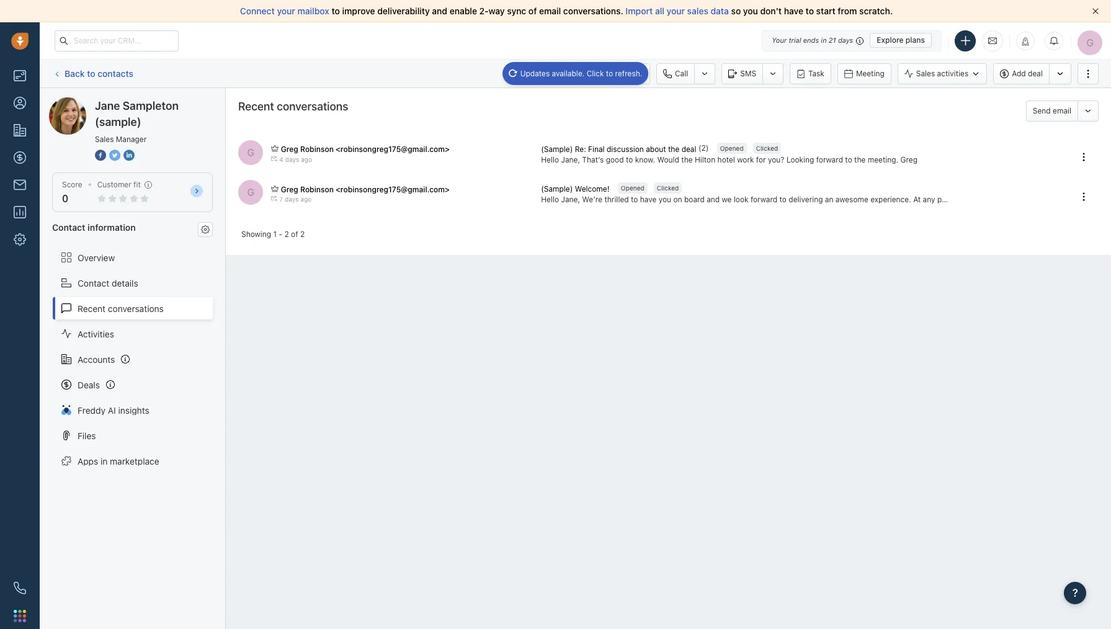 Task type: vqa. For each thing, say whether or not it's contained in the screenshot.
All deal owners
no



Task type: describe. For each thing, give the bounding box(es) containing it.
that's
[[582, 155, 604, 164]]

21
[[829, 36, 836, 44]]

information
[[88, 222, 136, 233]]

enable
[[450, 6, 477, 16]]

jane sampleton (sample)
[[74, 97, 176, 107]]

your
[[772, 36, 787, 44]]

manager
[[116, 135, 147, 144]]

0 horizontal spatial email
[[539, 6, 561, 16]]

jane,
[[561, 155, 580, 164]]

facebook circled image
[[95, 149, 106, 162]]

marketplace
[[110, 456, 159, 466]]

task
[[808, 69, 824, 78]]

<robinsongreg175@gmail.com> for (sample) welcome!
[[336, 185, 450, 194]]

apps in marketplace
[[78, 456, 159, 466]]

email inside send email button
[[1053, 106, 1071, 115]]

2 horizontal spatial the
[[854, 155, 866, 164]]

deliverability
[[377, 6, 430, 16]]

hotel
[[717, 155, 735, 164]]

1 vertical spatial recent conversations
[[78, 303, 164, 314]]

outgoing image for (sample) welcome!
[[271, 195, 278, 201]]

(sample) re: final discussion about the deal link
[[541, 143, 698, 154]]

looking
[[787, 155, 814, 164]]

improve
[[342, 6, 375, 16]]

mng settings image
[[201, 225, 210, 234]]

to right forward
[[845, 155, 852, 164]]

plans
[[906, 35, 925, 45]]

good
[[606, 155, 624, 164]]

send email image
[[988, 35, 997, 46]]

sms
[[740, 69, 756, 78]]

1 vertical spatial clicked
[[657, 185, 679, 192]]

back to contacts link
[[52, 64, 134, 83]]

sales inside jane sampleton (sample) sales manager
[[95, 135, 114, 144]]

data
[[711, 6, 729, 16]]

connect your mailbox to improve deliverability and enable 2-way sync of email conversations. import all your sales data so you don't have to start from scratch.
[[240, 6, 893, 16]]

start
[[816, 6, 835, 16]]

1 horizontal spatial of
[[529, 6, 537, 16]]

(sample) welcome! link
[[541, 183, 612, 194]]

overview
[[78, 252, 115, 263]]

back to contacts
[[65, 68, 133, 79]]

phone image
[[14, 582, 26, 594]]

customer fit
[[97, 180, 141, 189]]

deals
[[78, 379, 100, 390]]

1 2 from the left
[[284, 230, 289, 239]]

(sample) re: final discussion about the deal button
[[541, 143, 698, 154]]

updates available. click to refresh. link
[[502, 62, 648, 85]]

ago for (sample) re: final discussion about the deal
[[301, 155, 312, 163]]

conversations.
[[563, 6, 623, 16]]

days for (sample) welcome!
[[285, 195, 299, 203]]

re:
[[575, 144, 586, 154]]

ends
[[803, 36, 819, 44]]

0 vertical spatial opened
[[720, 145, 744, 152]]

7
[[279, 195, 283, 203]]

contact for contact details
[[78, 278, 109, 288]]

import
[[626, 6, 653, 16]]

(sample) welcome! button
[[541, 183, 612, 194]]

final
[[588, 144, 605, 154]]

add
[[1012, 69, 1026, 78]]

linkedin circled image
[[123, 149, 135, 162]]

click
[[587, 69, 604, 78]]

outgoing image for (sample) re: final discussion about the deal
[[271, 155, 278, 162]]

email
[[625, 69, 643, 78]]

explore plans
[[877, 35, 925, 45]]

customer
[[97, 180, 131, 189]]

sync
[[507, 6, 526, 16]]

2 2 from the left
[[300, 230, 305, 239]]

for
[[756, 155, 766, 164]]

freddy
[[78, 405, 105, 415]]

to right the back
[[87, 68, 95, 79]]

trial
[[789, 36, 801, 44]]

0 vertical spatial recent
[[238, 100, 274, 113]]

deal inside (sample) re: final discussion about the deal (2)
[[682, 144, 696, 154]]

0 horizontal spatial recent
[[78, 303, 106, 314]]

send
[[1033, 106, 1051, 115]]

freddy ai insights
[[78, 405, 149, 415]]

1 horizontal spatial in
[[821, 36, 827, 44]]

contact for contact information
[[52, 222, 85, 233]]

contacts
[[98, 68, 133, 79]]

meeting button
[[837, 63, 891, 84]]

greg for (sample) re: final discussion about the deal
[[281, 145, 298, 154]]

from
[[838, 6, 857, 16]]

0 horizontal spatial conversations
[[108, 303, 164, 314]]

7 days ago
[[279, 195, 312, 203]]

details
[[112, 278, 138, 288]]

(sample) for (sample) welcome!
[[541, 184, 573, 193]]

contact information
[[52, 222, 136, 233]]

to right mailbox
[[332, 6, 340, 16]]

back
[[65, 68, 85, 79]]

what's new image
[[1021, 37, 1030, 46]]

jane sampleton (sample) sales manager
[[95, 99, 179, 144]]

have
[[784, 6, 803, 16]]

updates available. click to refresh.
[[520, 69, 642, 78]]

4
[[279, 155, 283, 163]]

score 0
[[62, 180, 82, 204]]

1 your from the left
[[277, 6, 295, 16]]

explore plans link
[[870, 33, 932, 48]]

welcome!
[[575, 184, 609, 193]]

2-
[[479, 6, 489, 16]]

insights
[[118, 405, 149, 415]]

available.
[[552, 69, 585, 78]]

meeting
[[856, 69, 884, 78]]

sales
[[687, 6, 708, 16]]

robinson for (sample) re: final discussion about the deal
[[300, 145, 334, 154]]

call link
[[656, 63, 694, 84]]

refresh.
[[615, 69, 642, 78]]

hilton
[[695, 155, 715, 164]]

you?
[[768, 155, 784, 164]]

activities
[[937, 69, 969, 78]]

0 vertical spatial clicked
[[756, 145, 778, 152]]

showing 1 - 2 of 2
[[241, 230, 305, 239]]

to right click
[[606, 69, 613, 78]]



Task type: locate. For each thing, give the bounding box(es) containing it.
(sample) for jane sampleton (sample)
[[140, 97, 176, 107]]

robinson up 4 days ago
[[300, 145, 334, 154]]

email right send
[[1053, 106, 1071, 115]]

mailbox
[[297, 6, 329, 16]]

0 horizontal spatial the
[[668, 144, 679, 154]]

0
[[62, 193, 68, 204]]

opened
[[720, 145, 744, 152], [621, 185, 644, 192]]

in left 21
[[821, 36, 827, 44]]

import all your sales data link
[[626, 6, 731, 16]]

1 vertical spatial robinson
[[300, 185, 334, 194]]

0 horizontal spatial of
[[291, 230, 298, 239]]

the left meeting.
[[854, 155, 866, 164]]

2 your from the left
[[667, 6, 685, 16]]

0 horizontal spatial your
[[277, 6, 295, 16]]

work
[[737, 155, 754, 164]]

jane down the contacts
[[95, 99, 120, 112]]

(sample) inside (sample) re: final discussion about the deal (2)
[[541, 144, 573, 154]]

sampleton up manager
[[123, 99, 179, 112]]

0 vertical spatial contact
[[52, 222, 85, 233]]

hello jane, that's good to know. would the hilton hotel work for you? looking forward to the meeting. greg
[[541, 155, 918, 164]]

showing
[[241, 230, 271, 239]]

1 greg robinson <robinsongreg175@gmail.com> from the top
[[281, 145, 450, 154]]

greg up 4 days ago
[[281, 145, 298, 154]]

(sample) for jane sampleton (sample) sales manager
[[95, 115, 141, 128]]

would
[[657, 155, 679, 164]]

0 button
[[62, 193, 68, 204]]

0 horizontal spatial opened
[[621, 185, 644, 192]]

-
[[279, 230, 282, 239]]

apps
[[78, 456, 98, 466]]

explore
[[877, 35, 904, 45]]

1 horizontal spatial sales
[[916, 69, 935, 78]]

accounts
[[78, 354, 115, 364]]

1 horizontal spatial opened
[[720, 145, 744, 152]]

outgoing image left the 4
[[271, 155, 278, 162]]

0 vertical spatial ago
[[301, 155, 312, 163]]

Search your CRM... text field
[[55, 30, 179, 51]]

call
[[675, 69, 688, 78]]

all
[[655, 6, 664, 16]]

0 vertical spatial email
[[539, 6, 561, 16]]

about
[[646, 144, 666, 154]]

1 horizontal spatial email
[[1053, 106, 1071, 115]]

phone element
[[7, 576, 32, 601]]

task button
[[790, 63, 831, 84]]

1 vertical spatial conversations
[[108, 303, 164, 314]]

greg up 7 days ago
[[281, 185, 298, 194]]

0 horizontal spatial sales
[[95, 135, 114, 144]]

ago right the 4
[[301, 155, 312, 163]]

1 horizontal spatial the
[[681, 155, 693, 164]]

sales left activities
[[916, 69, 935, 78]]

0 vertical spatial greg robinson <robinsongreg175@gmail.com>
[[281, 145, 450, 154]]

jane
[[74, 97, 93, 107], [95, 99, 120, 112]]

days for (sample) re: final discussion about the deal
[[285, 155, 299, 163]]

2 <robinsongreg175@gmail.com> from the top
[[336, 185, 450, 194]]

0 horizontal spatial clicked
[[657, 185, 679, 192]]

(sample) up hello
[[541, 144, 573, 154]]

contact down 0 button
[[52, 222, 85, 233]]

0 vertical spatial days
[[838, 36, 853, 44]]

sampleton down the contacts
[[95, 97, 138, 107]]

scratch.
[[859, 6, 893, 16]]

freshworks switcher image
[[14, 610, 26, 622]]

fit
[[133, 180, 141, 189]]

to left start
[[806, 6, 814, 16]]

1 horizontal spatial recent conversations
[[238, 100, 348, 113]]

2 greg robinson <robinsongreg175@gmail.com> from the top
[[281, 185, 450, 194]]

(sample) up manager
[[140, 97, 176, 107]]

forward
[[816, 155, 843, 164]]

close image
[[1092, 8, 1099, 14]]

1 vertical spatial ago
[[301, 195, 312, 203]]

1 horizontal spatial jane
[[95, 99, 120, 112]]

contact down overview
[[78, 278, 109, 288]]

greg for (sample) welcome!
[[281, 185, 298, 194]]

connect your mailbox link
[[240, 6, 332, 16]]

0 vertical spatial recent conversations
[[238, 100, 348, 113]]

to
[[332, 6, 340, 16], [806, 6, 814, 16], [87, 68, 95, 79], [606, 69, 613, 78], [626, 155, 633, 164], [845, 155, 852, 164]]

0 horizontal spatial deal
[[682, 144, 696, 154]]

the up would at the top right of page
[[668, 144, 679, 154]]

1 horizontal spatial recent
[[238, 100, 274, 113]]

recent conversations up 4 days ago
[[238, 100, 348, 113]]

2 outgoing image from the top
[[271, 195, 278, 201]]

sales activities button
[[897, 63, 993, 84], [897, 63, 987, 84]]

1 (sample) from the top
[[541, 144, 573, 154]]

sampleton for jane sampleton (sample) sales manager
[[123, 99, 179, 112]]

0 vertical spatial sales
[[916, 69, 935, 78]]

clicked down would at the top right of page
[[657, 185, 679, 192]]

send email
[[1033, 106, 1071, 115]]

1
[[273, 230, 277, 239]]

sales up facebook circled icon
[[95, 135, 114, 144]]

0 vertical spatial (sample)
[[140, 97, 176, 107]]

so
[[731, 6, 741, 16]]

jane for jane sampleton (sample)
[[74, 97, 93, 107]]

(2)
[[698, 143, 709, 153]]

recent conversations
[[238, 100, 348, 113], [78, 303, 164, 314]]

your trial ends in 21 days
[[772, 36, 853, 44]]

sales
[[916, 69, 935, 78], [95, 135, 114, 144]]

0 vertical spatial <robinsongreg175@gmail.com>
[[336, 145, 450, 154]]

of right - at the top
[[291, 230, 298, 239]]

robinson up 7 days ago
[[300, 185, 334, 194]]

greg right meeting.
[[900, 155, 918, 164]]

1 horizontal spatial 2
[[300, 230, 305, 239]]

your
[[277, 6, 295, 16], [667, 6, 685, 16]]

2 robinson from the top
[[300, 185, 334, 194]]

(sample)
[[140, 97, 176, 107], [95, 115, 141, 128]]

jane down the back
[[74, 97, 93, 107]]

0 vertical spatial of
[[529, 6, 537, 16]]

greg robinson <robinsongreg175@gmail.com> for (sample) welcome!
[[281, 185, 450, 194]]

ago
[[301, 155, 312, 163], [301, 195, 312, 203]]

robinson for (sample) welcome!
[[300, 185, 334, 194]]

you
[[743, 6, 758, 16]]

0 horizontal spatial 2
[[284, 230, 289, 239]]

1 vertical spatial days
[[285, 155, 299, 163]]

your right all
[[667, 6, 685, 16]]

meeting.
[[868, 155, 898, 164]]

know.
[[635, 155, 655, 164]]

days right 7
[[285, 195, 299, 203]]

1 horizontal spatial your
[[667, 6, 685, 16]]

0 vertical spatial greg
[[281, 145, 298, 154]]

your left mailbox
[[277, 6, 295, 16]]

(sample) inside jane sampleton (sample) sales manager
[[95, 115, 141, 128]]

opened down know.
[[621, 185, 644, 192]]

send email button
[[1026, 100, 1078, 122]]

(sample)
[[541, 144, 573, 154], [541, 184, 573, 193]]

1 horizontal spatial clicked
[[756, 145, 778, 152]]

(sample) down jane sampleton (sample)
[[95, 115, 141, 128]]

jane inside jane sampleton (sample) sales manager
[[95, 99, 120, 112]]

(sample) for (sample) re: final discussion about the deal (2)
[[541, 144, 573, 154]]

2 (sample) from the top
[[541, 184, 573, 193]]

contact details
[[78, 278, 138, 288]]

email button
[[606, 63, 650, 84]]

email
[[539, 6, 561, 16], [1053, 106, 1071, 115]]

email right 'sync'
[[539, 6, 561, 16]]

1 horizontal spatial deal
[[1028, 69, 1043, 78]]

1 vertical spatial greg
[[900, 155, 918, 164]]

ai
[[108, 405, 116, 415]]

hello
[[541, 155, 559, 164]]

sampleton
[[95, 97, 138, 107], [123, 99, 179, 112]]

0 horizontal spatial recent conversations
[[78, 303, 164, 314]]

ago for (sample) welcome!
[[301, 195, 312, 203]]

(sample) inside 'button'
[[541, 184, 573, 193]]

1 horizontal spatial conversations
[[277, 100, 348, 113]]

1 outgoing image from the top
[[271, 155, 278, 162]]

0 vertical spatial conversations
[[277, 100, 348, 113]]

conversations
[[277, 100, 348, 113], [108, 303, 164, 314]]

0 horizontal spatial in
[[101, 456, 108, 466]]

1 vertical spatial deal
[[682, 144, 696, 154]]

contact
[[52, 222, 85, 233], [78, 278, 109, 288]]

1 vertical spatial <robinsongreg175@gmail.com>
[[336, 185, 450, 194]]

(sample) down hello
[[541, 184, 573, 193]]

0 vertical spatial (sample)
[[541, 144, 573, 154]]

1 vertical spatial recent
[[78, 303, 106, 314]]

deal left (2)
[[682, 144, 696, 154]]

and
[[432, 6, 447, 16]]

ago right 7
[[301, 195, 312, 203]]

0 vertical spatial robinson
[[300, 145, 334, 154]]

recent
[[238, 100, 274, 113], [78, 303, 106, 314]]

days right the 4
[[285, 155, 299, 163]]

greg robinson <robinsongreg175@gmail.com> for (sample) re: final discussion about the deal
[[281, 145, 450, 154]]

add deal
[[1012, 69, 1043, 78]]

2 vertical spatial greg
[[281, 185, 298, 194]]

jane for jane sampleton (sample) sales manager
[[95, 99, 120, 112]]

sampleton for jane sampleton (sample)
[[95, 97, 138, 107]]

1 vertical spatial of
[[291, 230, 298, 239]]

conversations up 4 days ago
[[277, 100, 348, 113]]

1 vertical spatial contact
[[78, 278, 109, 288]]

4 days ago
[[279, 155, 312, 163]]

days right 21
[[838, 36, 853, 44]]

call button
[[656, 63, 694, 84]]

deal
[[1028, 69, 1043, 78], [682, 144, 696, 154]]

1 vertical spatial opened
[[621, 185, 644, 192]]

0 vertical spatial deal
[[1028, 69, 1043, 78]]

the left hilton
[[681, 155, 693, 164]]

outgoing image left 7
[[271, 195, 278, 201]]

1 vertical spatial (sample)
[[95, 115, 141, 128]]

1 vertical spatial greg robinson <robinsongreg175@gmail.com>
[[281, 185, 450, 194]]

1 vertical spatial (sample)
[[541, 184, 573, 193]]

0 horizontal spatial jane
[[74, 97, 93, 107]]

files
[[78, 430, 96, 441]]

sampleton inside jane sampleton (sample) sales manager
[[123, 99, 179, 112]]

clicked
[[756, 145, 778, 152], [657, 185, 679, 192]]

0 vertical spatial in
[[821, 36, 827, 44]]

sales activities
[[916, 69, 969, 78]]

(sample) re: final discussion about the deal (2)
[[541, 143, 709, 154]]

way
[[489, 6, 505, 16]]

(sample) welcome!
[[541, 184, 609, 193]]

of right 'sync'
[[529, 6, 537, 16]]

outgoing image
[[271, 155, 278, 162], [271, 195, 278, 201]]

1 vertical spatial outgoing image
[[271, 195, 278, 201]]

add deal button
[[993, 63, 1049, 84]]

<robinsongreg175@gmail.com> for (sample) re: final discussion about the deal
[[336, 145, 450, 154]]

1 <robinsongreg175@gmail.com> from the top
[[336, 145, 450, 154]]

1 robinson from the top
[[300, 145, 334, 154]]

the inside (sample) re: final discussion about the deal (2)
[[668, 144, 679, 154]]

opened up hello jane, that's good to know. would the hilton hotel work for you? looking forward to the meeting. greg
[[720, 145, 744, 152]]

clicked up for
[[756, 145, 778, 152]]

1 vertical spatial in
[[101, 456, 108, 466]]

score
[[62, 180, 82, 189]]

0 vertical spatial outgoing image
[[271, 155, 278, 162]]

in right apps
[[101, 456, 108, 466]]

1 vertical spatial email
[[1053, 106, 1071, 115]]

2 vertical spatial days
[[285, 195, 299, 203]]

in
[[821, 36, 827, 44], [101, 456, 108, 466]]

don't
[[760, 6, 782, 16]]

conversations down details in the top of the page
[[108, 303, 164, 314]]

recent conversations down details in the top of the page
[[78, 303, 164, 314]]

deal right add
[[1028, 69, 1043, 78]]

twitter circled image
[[109, 149, 120, 162]]

to down the discussion
[[626, 155, 633, 164]]

deal inside button
[[1028, 69, 1043, 78]]

1 vertical spatial sales
[[95, 135, 114, 144]]



